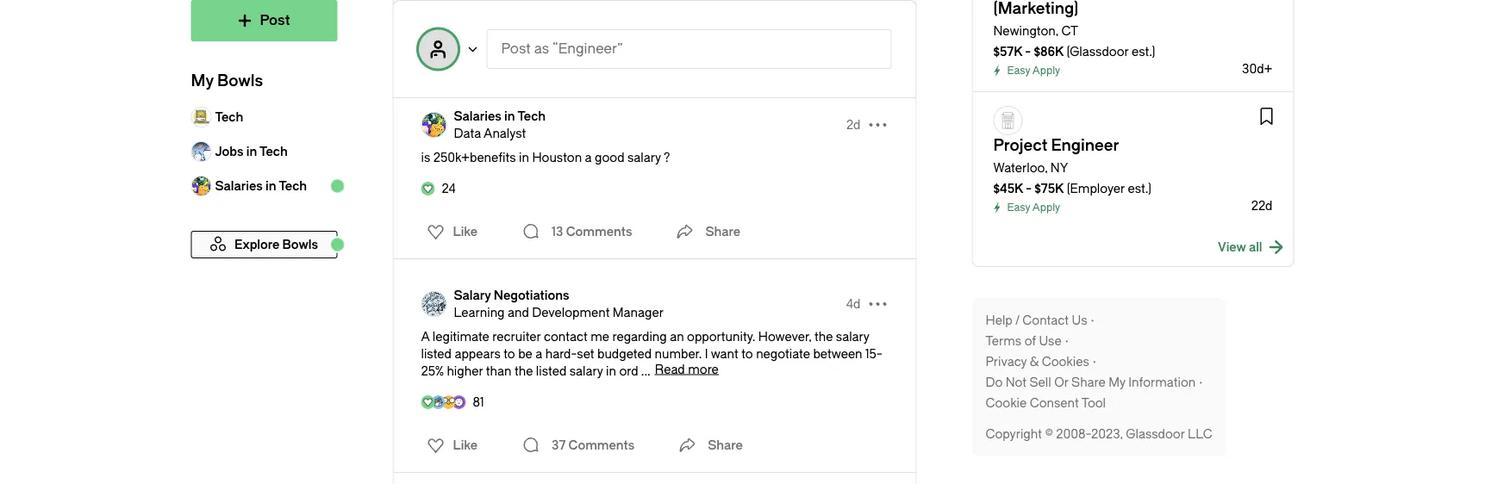 Task type: vqa. For each thing, say whether or not it's contained in the screenshot.
"Terms of Use" "LINK" on the bottom
yes



Task type: describe. For each thing, give the bounding box(es) containing it.
project engineer link
[[994, 137, 1120, 155]]

contact
[[1023, 313, 1069, 328]]

want
[[711, 347, 739, 361]]

consent
[[1030, 396, 1079, 410]]

use
[[1039, 334, 1062, 348]]

do
[[986, 375, 1003, 390]]

toogle identity image
[[418, 28, 459, 70]]

$86k
[[1034, 44, 1064, 59]]

development
[[532, 306, 610, 320]]

tech for salaries in tech data analyst
[[518, 109, 546, 123]]

view all
[[1218, 240, 1263, 254]]

tech for jobs in tech
[[260, 144, 288, 159]]

information
[[1129, 375, 1196, 390]]

0 vertical spatial the
[[815, 330, 833, 344]]

1 horizontal spatial salary
[[628, 150, 661, 165]]

in for salaries in tech data analyst
[[504, 109, 515, 123]]

4d link
[[846, 296, 861, 313]]

©
[[1045, 427, 1053, 441]]

37 comments button
[[517, 428, 639, 463]]

37
[[552, 438, 566, 453]]

ct
[[1062, 24, 1078, 38]]

like for read
[[453, 438, 478, 453]]

tech for salaries in tech
[[279, 179, 307, 193]]

(glassdoor
[[1067, 44, 1129, 59]]

cookies
[[1042, 355, 1090, 369]]

22d
[[1252, 199, 1273, 213]]

of
[[1025, 334, 1036, 348]]

est.) inside newington, ct $57k - $86k (glassdoor est.)
[[1132, 44, 1156, 59]]

negotiate
[[756, 347, 810, 361]]

jobs in tech
[[215, 144, 288, 159]]

250k+benefits
[[433, 150, 516, 165]]

1 vertical spatial listed
[[536, 364, 567, 378]]

2d
[[847, 118, 861, 132]]

opportunity.
[[687, 330, 755, 344]]

learning
[[454, 306, 505, 320]]

regarding
[[613, 330, 667, 344]]

salaries in tech data analyst
[[454, 109, 546, 141]]

data
[[454, 126, 481, 141]]

salary negotiations link
[[454, 287, 664, 304]]

view all link
[[1218, 239, 1283, 256]]

analyst
[[484, 126, 526, 141]]

good
[[595, 150, 625, 165]]

all
[[1249, 240, 1263, 254]]

project engineer waterloo, ny $45k - $75k (employer est.)
[[994, 137, 1152, 196]]

llc
[[1188, 427, 1213, 441]]

hard-
[[546, 347, 577, 361]]

&
[[1030, 355, 1039, 369]]

data analyst button
[[454, 125, 546, 142]]

waterloo,
[[994, 161, 1048, 175]]

4 comments button
[[517, 35, 633, 70]]

as
[[534, 41, 549, 57]]

copyright
[[986, 427, 1042, 441]]

be
[[518, 347, 533, 361]]

bowls
[[217, 72, 263, 90]]

2d link
[[847, 116, 861, 134]]

set
[[577, 347, 594, 361]]

(employer
[[1067, 181, 1125, 196]]

0 vertical spatial salaries in tech link
[[454, 108, 546, 125]]

more
[[688, 363, 719, 377]]

81
[[473, 395, 484, 410]]

4
[[552, 45, 559, 59]]

15-
[[866, 347, 883, 361]]

cookie consent tool link
[[986, 395, 1106, 412]]

13
[[552, 225, 563, 239]]

do not sell or share my information link
[[986, 374, 1206, 391]]

ny
[[1051, 161, 1069, 175]]

rections list menu for read more
[[417, 432, 483, 460]]

0 vertical spatial a
[[585, 150, 592, 165]]

legitimate
[[433, 330, 490, 344]]

1 easy apply from the top
[[1007, 65, 1061, 77]]

an
[[670, 330, 684, 344]]

ord
[[619, 364, 638, 378]]

$75k
[[1035, 181, 1064, 196]]

manager
[[613, 306, 664, 320]]

30d+
[[1242, 62, 1273, 76]]

a
[[421, 330, 430, 344]]

salaries in tech
[[215, 179, 307, 193]]

- inside project engineer waterloo, ny $45k - $75k (employer est.)
[[1026, 181, 1032, 196]]

share button
[[671, 215, 741, 249]]

1 easy from the top
[[1007, 65, 1031, 77]]

view
[[1218, 240, 1246, 254]]

comments for post as "engineer"
[[562, 45, 628, 59]]

2008-
[[1056, 427, 1092, 441]]

engineer
[[1051, 137, 1120, 155]]

number.
[[655, 347, 702, 361]]

terms of use link
[[986, 333, 1072, 350]]

tool
[[1082, 396, 1106, 410]]



Task type: locate. For each thing, give the bounding box(es) containing it.
image for post author image up a
[[421, 291, 447, 317]]

- inside newington, ct $57k - $86k (glassdoor est.)
[[1025, 44, 1031, 59]]

a legitimate recruiter contact me regarding an opportunity. however, the salary listed appears to be a hard-set budgeted number. i want to negotiate between 15- 25% higher than the listed salary in ord ...
[[421, 330, 883, 378]]

salaries up data
[[454, 109, 502, 123]]

my left information
[[1109, 375, 1126, 390]]

1 image for post author image from the top
[[421, 112, 447, 138]]

0 vertical spatial easy
[[1007, 65, 1031, 77]]

1 vertical spatial easy apply
[[1007, 202, 1061, 214]]

3 rections list menu from the top
[[417, 432, 483, 460]]

2 to from the left
[[742, 347, 753, 361]]

1 horizontal spatial my
[[1109, 375, 1126, 390]]

0 horizontal spatial my
[[191, 72, 214, 90]]

salaries for salaries in tech
[[215, 179, 263, 193]]

tech up analyst
[[518, 109, 546, 123]]

like for post
[[453, 45, 478, 59]]

easy down '$57k'
[[1007, 65, 1031, 77]]

1 vertical spatial easy
[[1007, 202, 1031, 214]]

1 rections list menu from the top
[[417, 39, 483, 66]]

share
[[706, 225, 741, 239], [1072, 375, 1106, 390], [708, 438, 743, 453]]

0 horizontal spatial a
[[536, 347, 543, 361]]

jobs in tech link
[[191, 134, 338, 169]]

in inside salaries in tech data analyst
[[504, 109, 515, 123]]

0 vertical spatial image for post author image
[[421, 112, 447, 138]]

0 horizontal spatial to
[[504, 347, 515, 361]]

2 easy from the top
[[1007, 202, 1031, 214]]

image for post author image for data analyst
[[421, 112, 447, 138]]

however,
[[758, 330, 812, 344]]

0 horizontal spatial the
[[515, 364, 533, 378]]

privacy
[[986, 355, 1027, 369]]

share inside help / contact us terms of use privacy & cookies do not sell or share my information cookie consent tool
[[1072, 375, 1106, 390]]

in down jobs in tech "link"
[[266, 179, 276, 193]]

learning and development manager button
[[454, 304, 664, 322]]

salary down set
[[570, 364, 603, 378]]

my bowls
[[191, 72, 263, 90]]

1 vertical spatial my
[[1109, 375, 1126, 390]]

post as "engineer" button
[[487, 29, 892, 69]]

1 like from the top
[[453, 45, 478, 59]]

1 vertical spatial -
[[1026, 181, 1032, 196]]

25%
[[421, 364, 444, 378]]

rections list menu down 8
[[417, 39, 483, 66]]

est.) inside project engineer waterloo, ny $45k - $75k (employer est.)
[[1128, 181, 1152, 196]]

post
[[501, 41, 531, 57]]

13 comments
[[552, 225, 632, 239]]

newington,
[[994, 24, 1059, 38]]

share for 2d
[[706, 225, 741, 239]]

4 comments
[[552, 45, 628, 59]]

apply down "$75k"
[[1033, 202, 1061, 214]]

like down 24
[[453, 225, 478, 239]]

2 horizontal spatial salary
[[836, 330, 870, 344]]

comments right 4
[[562, 45, 628, 59]]

is 250k+benefits in houston a good salary ?
[[421, 150, 670, 165]]

like
[[453, 45, 478, 59], [453, 225, 478, 239], [453, 438, 478, 453]]

and
[[508, 306, 529, 320]]

$45k
[[994, 181, 1023, 196]]

0 vertical spatial salary
[[628, 150, 661, 165]]

salaries for salaries in tech data analyst
[[454, 109, 502, 123]]

salary up between
[[836, 330, 870, 344]]

0 vertical spatial share
[[706, 225, 741, 239]]

salaries inside salaries in tech data analyst
[[454, 109, 502, 123]]

0 vertical spatial rections list menu
[[417, 39, 483, 66]]

1 horizontal spatial listed
[[536, 364, 567, 378]]

apply
[[1033, 65, 1061, 77], [1033, 202, 1061, 214]]

tech inside "link"
[[260, 144, 288, 159]]

0 vertical spatial my
[[191, 72, 214, 90]]

8
[[452, 2, 460, 16]]

2 easy apply from the top
[[1007, 202, 1061, 214]]

2 image for post author image from the top
[[421, 291, 447, 317]]

in inside a legitimate recruiter contact me regarding an opportunity. however, the salary listed appears to be a hard-set budgeted number. i want to negotiate between 15- 25% higher than the listed salary in ord ...
[[606, 364, 616, 378]]

rections list menu
[[417, 39, 483, 66], [417, 218, 483, 246], [417, 432, 483, 460]]

is
[[421, 150, 430, 165]]

apply down $86k
[[1033, 65, 1061, 77]]

appears
[[455, 347, 501, 361]]

budgeted
[[597, 347, 652, 361]]

0 vertical spatial easy apply
[[1007, 65, 1061, 77]]

between
[[813, 347, 863, 361]]

salary
[[628, 150, 661, 165], [836, 330, 870, 344], [570, 364, 603, 378]]

1 vertical spatial salaries
[[215, 179, 263, 193]]

est.)
[[1132, 44, 1156, 59], [1128, 181, 1152, 196]]

1 vertical spatial like
[[453, 225, 478, 239]]

1 vertical spatial comments
[[566, 225, 632, 239]]

listed down hard-
[[536, 364, 567, 378]]

0 vertical spatial apply
[[1033, 65, 1061, 77]]

1 horizontal spatial the
[[815, 330, 833, 344]]

1 horizontal spatial salaries
[[454, 109, 502, 123]]

share inside popup button
[[708, 438, 743, 453]]

image for post author image
[[421, 112, 447, 138], [421, 291, 447, 317]]

est.) right (employer
[[1128, 181, 1152, 196]]

comments for read more
[[569, 438, 635, 453]]

0 vertical spatial est.)
[[1132, 44, 1156, 59]]

4d
[[846, 297, 861, 311]]

2 like from the top
[[453, 225, 478, 239]]

in down analyst
[[519, 150, 529, 165]]

the
[[815, 330, 833, 344], [515, 364, 533, 378]]

1 apply from the top
[[1033, 65, 1061, 77]]

1 vertical spatial image for post author image
[[421, 291, 447, 317]]

tech link
[[191, 100, 338, 134]]

1 vertical spatial share
[[1072, 375, 1106, 390]]

in up analyst
[[504, 109, 515, 123]]

a right be
[[536, 347, 543, 361]]

privacy & cookies link
[[986, 353, 1100, 371]]

comments right 37
[[569, 438, 635, 453]]

1 vertical spatial salary
[[836, 330, 870, 344]]

salaries
[[454, 109, 502, 123], [215, 179, 263, 193]]

rections list menu for post as "engineer"
[[417, 39, 483, 66]]

0 vertical spatial like
[[453, 45, 478, 59]]

- right '$57k'
[[1025, 44, 1031, 59]]

a
[[585, 150, 592, 165], [536, 347, 543, 361]]

listed up 25%
[[421, 347, 452, 361]]

easy apply down "$75k"
[[1007, 202, 1061, 214]]

2 apply from the top
[[1033, 202, 1061, 214]]

houston
[[532, 150, 582, 165]]

to right want on the left bottom of page
[[742, 347, 753, 361]]

help / contact us terms of use privacy & cookies do not sell or share my information cookie consent tool
[[986, 313, 1196, 410]]

37 comments
[[552, 438, 635, 453]]

2 vertical spatial salary
[[570, 364, 603, 378]]

copyright © 2008-2023, glassdoor llc
[[986, 427, 1213, 441]]

1 horizontal spatial a
[[585, 150, 592, 165]]

/
[[1016, 313, 1020, 328]]

newington, ct $57k - $86k (glassdoor est.)
[[994, 24, 1156, 59]]

salaries down "jobs"
[[215, 179, 263, 193]]

0 vertical spatial listed
[[421, 347, 452, 361]]

2 vertical spatial like
[[453, 438, 478, 453]]

help / contact us link
[[986, 312, 1098, 329]]

2023,
[[1092, 427, 1123, 441]]

1 horizontal spatial to
[[742, 347, 753, 361]]

1 vertical spatial the
[[515, 364, 533, 378]]

image for post author image for learning and development manager
[[421, 291, 447, 317]]

2 vertical spatial rections list menu
[[417, 432, 483, 460]]

my left bowls
[[191, 72, 214, 90]]

- left "$75k"
[[1026, 181, 1032, 196]]

share button
[[674, 428, 743, 463]]

24
[[442, 181, 456, 196]]

rections list menu down 81
[[417, 432, 483, 460]]

the up between
[[815, 330, 833, 344]]

tech up "jobs"
[[215, 110, 243, 124]]

higher
[[447, 364, 483, 378]]

in inside "link"
[[246, 144, 257, 159]]

1 to from the left
[[504, 347, 515, 361]]

0 horizontal spatial listed
[[421, 347, 452, 361]]

read more
[[655, 363, 719, 377]]

not
[[1006, 375, 1027, 390]]

contact
[[544, 330, 588, 344]]

1 vertical spatial a
[[536, 347, 543, 361]]

salaries in tech link
[[454, 108, 546, 125], [191, 169, 338, 203]]

post as "engineer"
[[501, 41, 623, 57]]

to
[[504, 347, 515, 361], [742, 347, 753, 361]]

2 vertical spatial comments
[[569, 438, 635, 453]]

?
[[664, 150, 670, 165]]

3 like from the top
[[453, 438, 478, 453]]

to left be
[[504, 347, 515, 361]]

1 vertical spatial apply
[[1033, 202, 1061, 214]]

salaries in tech link down the 'jobs in tech'
[[191, 169, 338, 203]]

than
[[486, 364, 512, 378]]

cookie
[[986, 396, 1027, 410]]

in left ord
[[606, 364, 616, 378]]

0 vertical spatial salaries
[[454, 109, 502, 123]]

0 vertical spatial comments
[[562, 45, 628, 59]]

2 rections list menu from the top
[[417, 218, 483, 246]]

$57k
[[994, 44, 1023, 59]]

0 vertical spatial -
[[1025, 44, 1031, 59]]

my inside help / contact us terms of use privacy & cookies do not sell or share my information cookie consent tool
[[1109, 375, 1126, 390]]

0 horizontal spatial salaries
[[215, 179, 263, 193]]

tech down tech link
[[260, 144, 288, 159]]

like down 81
[[453, 438, 478, 453]]

a left good
[[585, 150, 592, 165]]

...
[[641, 364, 651, 378]]

1 vertical spatial rections list menu
[[417, 218, 483, 246]]

0 horizontal spatial salary
[[570, 364, 603, 378]]

share for 4d
[[708, 438, 743, 453]]

in right "jobs"
[[246, 144, 257, 159]]

share inside dropdown button
[[706, 225, 741, 239]]

me
[[591, 330, 610, 344]]

easy apply down $86k
[[1007, 65, 1061, 77]]

2 vertical spatial share
[[708, 438, 743, 453]]

in for salaries in tech
[[266, 179, 276, 193]]

1 vertical spatial est.)
[[1128, 181, 1152, 196]]

a inside a legitimate recruiter contact me regarding an opportunity. however, the salary listed appears to be a hard-set budgeted number. i want to negotiate between 15- 25% higher than the listed salary in ord ...
[[536, 347, 543, 361]]

1 vertical spatial salaries in tech link
[[191, 169, 338, 203]]

in
[[504, 109, 515, 123], [246, 144, 257, 159], [519, 150, 529, 165], [266, 179, 276, 193], [606, 364, 616, 378]]

"engineer"
[[553, 41, 623, 57]]

tech down jobs in tech "link"
[[279, 179, 307, 193]]

salary left ?
[[628, 150, 661, 165]]

tech inside salaries in tech data analyst
[[518, 109, 546, 123]]

read more button
[[655, 363, 719, 377]]

comments right 13
[[566, 225, 632, 239]]

rections list menu down 24
[[417, 218, 483, 246]]

jobs list element
[[973, 0, 1294, 228]]

est.) right (glassdoor on the top of page
[[1132, 44, 1156, 59]]

negotiations
[[494, 288, 569, 303]]

1 horizontal spatial salaries in tech link
[[454, 108, 546, 125]]

terms
[[986, 334, 1022, 348]]

us
[[1072, 313, 1088, 328]]

easy down $45k
[[1007, 202, 1031, 214]]

image for post author image up is
[[421, 112, 447, 138]]

like down 8
[[453, 45, 478, 59]]

salary
[[454, 288, 491, 303]]

in for jobs in tech
[[246, 144, 257, 159]]

or
[[1055, 375, 1069, 390]]

the down be
[[515, 364, 533, 378]]

13 comments button
[[517, 215, 637, 249]]

0 horizontal spatial salaries in tech link
[[191, 169, 338, 203]]

jobs
[[215, 144, 244, 159]]

salaries in tech link up analyst
[[454, 108, 546, 125]]



